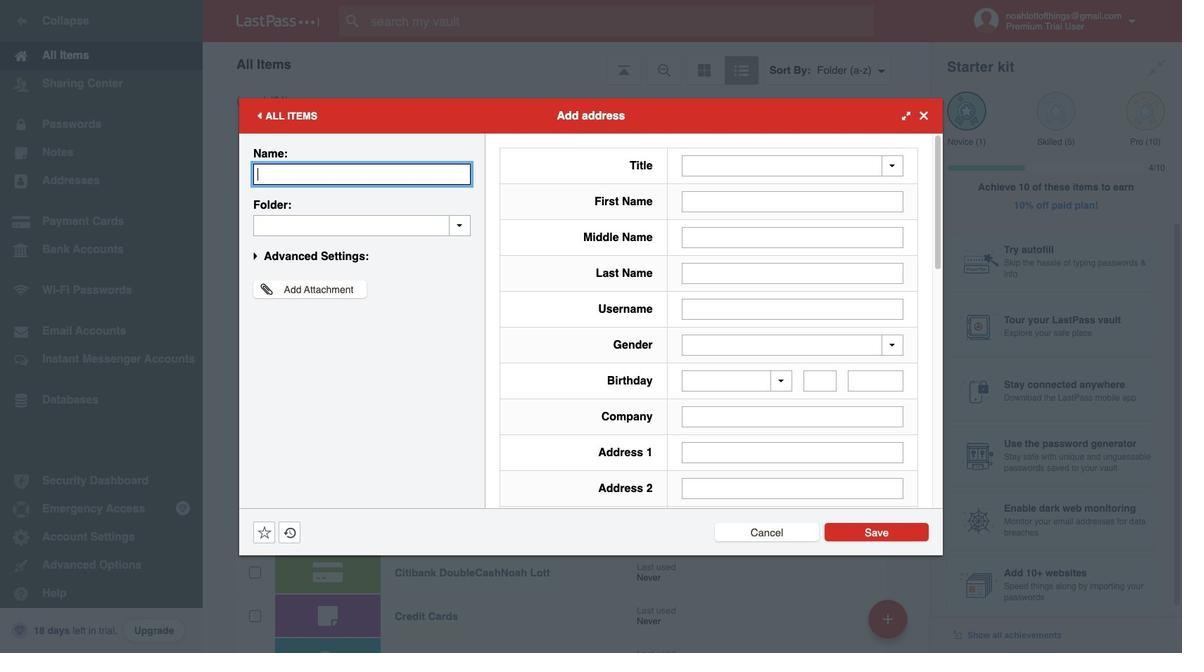 Task type: describe. For each thing, give the bounding box(es) containing it.
main navigation navigation
[[0, 0, 203, 654]]

search my vault text field
[[339, 6, 902, 37]]

vault options navigation
[[203, 42, 930, 84]]

lastpass image
[[236, 15, 320, 27]]

new item navigation
[[864, 596, 916, 654]]



Task type: vqa. For each thing, say whether or not it's contained in the screenshot.
text box
yes



Task type: locate. For each thing, give the bounding box(es) containing it.
dialog
[[239, 98, 943, 654]]

None text field
[[682, 191, 904, 212], [253, 215, 471, 236], [682, 299, 904, 320], [804, 371, 837, 392], [682, 479, 904, 500], [682, 191, 904, 212], [253, 215, 471, 236], [682, 299, 904, 320], [804, 371, 837, 392], [682, 479, 904, 500]]

Search search field
[[339, 6, 902, 37]]

new item image
[[883, 615, 893, 625]]

None text field
[[253, 164, 471, 185], [682, 227, 904, 248], [682, 263, 904, 284], [848, 371, 904, 392], [682, 407, 904, 428], [682, 443, 904, 464], [253, 164, 471, 185], [682, 227, 904, 248], [682, 263, 904, 284], [848, 371, 904, 392], [682, 407, 904, 428], [682, 443, 904, 464]]



